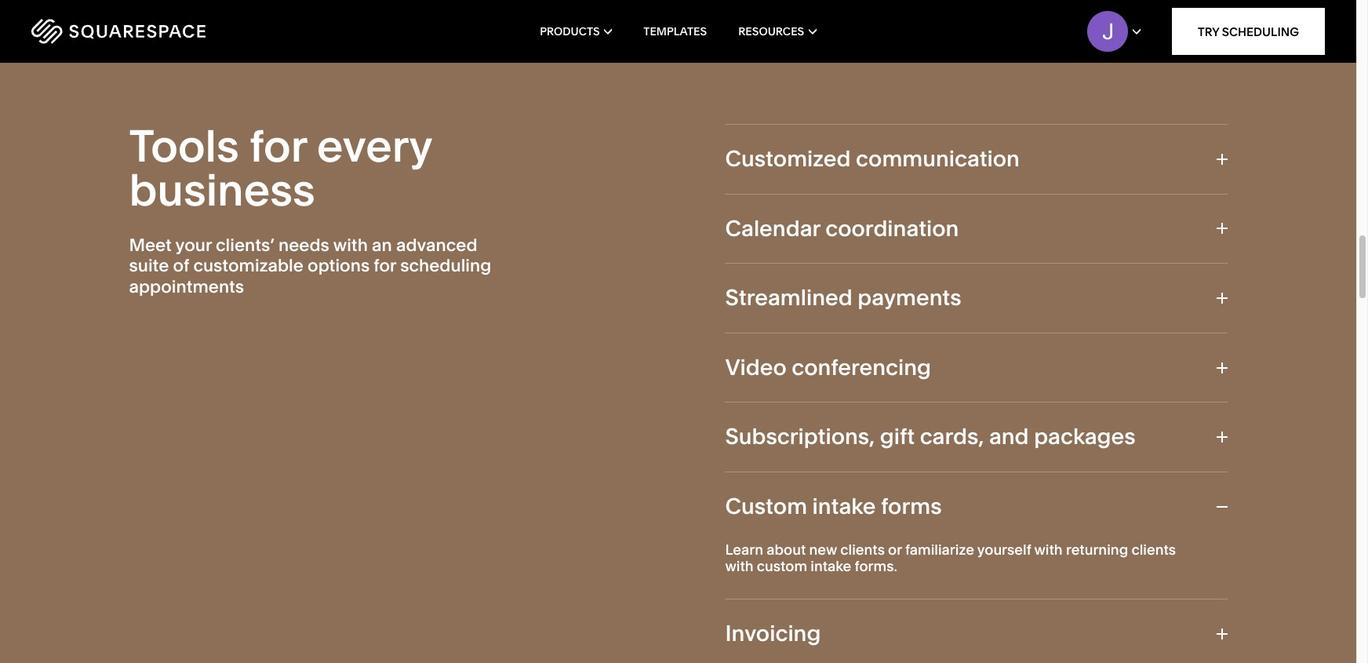 Task type: vqa. For each thing, say whether or not it's contained in the screenshot.
"communication"
yes



Task type: describe. For each thing, give the bounding box(es) containing it.
and
[[990, 423, 1029, 450]]

coordination
[[826, 215, 959, 241]]

forms.
[[855, 557, 898, 575]]

clients'
[[216, 235, 275, 256]]

video conferencing button
[[726, 333, 1228, 402]]

subscriptions, gift cards, and packages button
[[726, 403, 1228, 472]]

needs
[[279, 235, 330, 256]]

video conferencing
[[726, 354, 932, 380]]

cards,
[[920, 423, 984, 450]]

an
[[372, 235, 392, 256]]

of
[[173, 255, 189, 277]]

calendar coordination button
[[726, 194, 1228, 263]]

scheduling
[[400, 255, 492, 277]]

new
[[810, 540, 837, 558]]

1 horizontal spatial with
[[726, 557, 754, 575]]

with inside meet your clients' needs with an advanced suite of customizable options for scheduling appointments
[[333, 235, 368, 256]]

tools
[[129, 119, 239, 173]]

templates link
[[644, 0, 707, 63]]

custom
[[726, 493, 808, 519]]

2 horizontal spatial with
[[1035, 540, 1063, 558]]

2 clients from the left
[[1132, 540, 1176, 558]]

forms
[[881, 493, 942, 519]]

products button
[[540, 0, 612, 63]]

customized
[[726, 145, 851, 172]]

for inside meet your clients' needs with an advanced suite of customizable options for scheduling appointments
[[374, 255, 396, 277]]

streamlined
[[726, 284, 853, 311]]

streamlined payments button
[[726, 264, 1228, 333]]

scheduling
[[1223, 24, 1300, 39]]

custom intake forms button
[[726, 472, 1228, 541]]

about
[[767, 540, 806, 558]]

calendar
[[726, 215, 821, 241]]

streamlined payments
[[726, 284, 962, 311]]

returning
[[1066, 540, 1129, 558]]

squarespace logo image
[[31, 19, 206, 44]]

video
[[726, 354, 787, 380]]

resources button
[[739, 0, 817, 63]]

try scheduling link
[[1172, 8, 1326, 55]]

customized communication button
[[726, 125, 1228, 193]]

customized communication
[[726, 145, 1020, 172]]



Task type: locate. For each thing, give the bounding box(es) containing it.
payments
[[858, 284, 962, 311]]

products
[[540, 24, 600, 38]]

0 horizontal spatial clients
[[841, 540, 885, 558]]

options
[[308, 255, 370, 277]]

custom intake forms
[[726, 493, 942, 519]]

subscriptions,
[[726, 423, 875, 450]]

with left an on the top left
[[333, 235, 368, 256]]

invoicing
[[726, 620, 821, 646]]

0 horizontal spatial for
[[250, 119, 307, 173]]

customizable
[[193, 255, 304, 277]]

squarespace logo link
[[31, 19, 290, 44]]

clients
[[841, 540, 885, 558], [1132, 540, 1176, 558]]

packages
[[1035, 423, 1136, 450]]

try
[[1198, 24, 1220, 39]]

clients left or
[[841, 540, 885, 558]]

1 vertical spatial intake
[[811, 557, 852, 575]]

intake inside button
[[813, 493, 876, 519]]

custom
[[757, 557, 808, 575]]

templates
[[644, 24, 707, 38]]

calendar coordination
[[726, 215, 959, 241]]

with right "yourself"
[[1035, 540, 1063, 558]]

intake left forms. on the right bottom of page
[[811, 557, 852, 575]]

conferencing
[[792, 354, 932, 380]]

intake
[[813, 493, 876, 519], [811, 557, 852, 575]]

learn
[[726, 540, 764, 558]]

intake up new at the right
[[813, 493, 876, 519]]

meet your clients' needs with an advanced suite of customizable options for scheduling appointments
[[129, 235, 492, 297]]

business
[[129, 163, 315, 217]]

resources
[[739, 24, 805, 38]]

tools for every business
[[129, 119, 432, 217]]

gift
[[880, 423, 915, 450]]

every
[[317, 119, 432, 173]]

0 vertical spatial for
[[250, 119, 307, 173]]

0 vertical spatial intake
[[813, 493, 876, 519]]

clients right returning at bottom
[[1132, 540, 1176, 558]]

for inside tools for every business
[[250, 119, 307, 173]]

0 horizontal spatial with
[[333, 235, 368, 256]]

intake inside the learn about new clients or familiarize yourself with returning clients with custom intake forms.
[[811, 557, 852, 575]]

with
[[333, 235, 368, 256], [1035, 540, 1063, 558], [726, 557, 754, 575]]

subscriptions, gift cards, and packages
[[726, 423, 1136, 450]]

1 clients from the left
[[841, 540, 885, 558]]

suite
[[129, 255, 169, 277]]

1 vertical spatial for
[[374, 255, 396, 277]]

or
[[889, 540, 902, 558]]

invoicing button
[[726, 599, 1228, 663]]

advanced
[[396, 235, 478, 256]]

learn about new clients or familiarize yourself with returning clients with custom intake forms.
[[726, 540, 1176, 575]]

familiarize
[[906, 540, 975, 558]]

with left custom on the right bottom of page
[[726, 557, 754, 575]]

try scheduling
[[1198, 24, 1300, 39]]

1 horizontal spatial clients
[[1132, 540, 1176, 558]]

yourself
[[978, 540, 1032, 558]]

meet
[[129, 235, 172, 256]]

appointments
[[129, 276, 244, 297]]

for
[[250, 119, 307, 173], [374, 255, 396, 277]]

1 horizontal spatial for
[[374, 255, 396, 277]]

your
[[175, 235, 212, 256]]

communication
[[856, 145, 1020, 172]]



